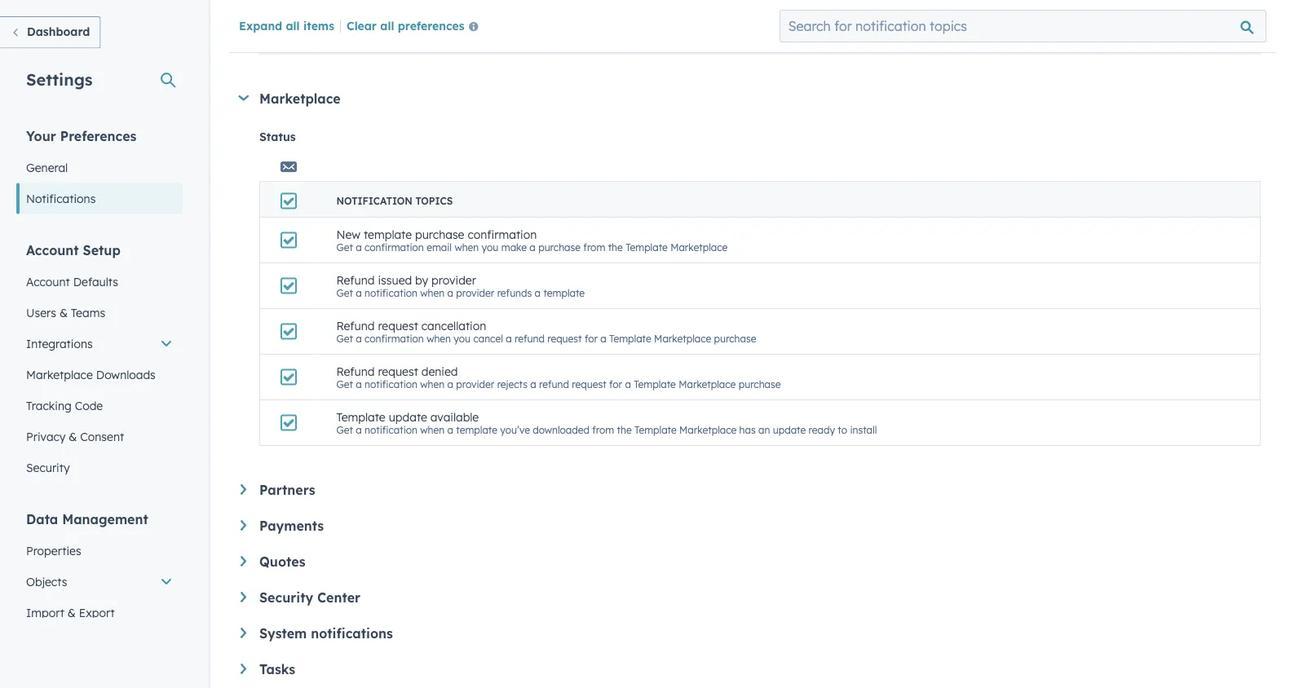 Task type: describe. For each thing, give the bounding box(es) containing it.
clear
[[347, 18, 377, 32]]

all for expand
[[286, 18, 300, 32]]

notifications link
[[16, 183, 183, 214]]

notification inside refund issued by provider get a notification when a provider refunds a template
[[365, 287, 418, 299]]

marketplace inside new template purchase confirmation get a confirmation email when you make a purchase from the template marketplace
[[671, 241, 728, 253]]

completed
[[359, 18, 416, 32]]

data
[[26, 511, 58, 527]]

notification for request
[[365, 378, 418, 391]]

refund inside refund request denied get a notification when a provider rejects a refund request for a template marketplace purchase
[[539, 378, 569, 391]]

to inside list completed get notified when a list you've created is done processing and ready to be used
[[655, 32, 664, 44]]

refund issued by provider get a notification when a provider refunds a template
[[336, 273, 585, 299]]

objects
[[26, 575, 67, 589]]

notification topics
[[336, 195, 453, 207]]

general link
[[16, 152, 183, 183]]

your preferences
[[26, 128, 137, 144]]

notifications
[[26, 191, 96, 206]]

properties
[[26, 544, 81, 558]]

template update available get a notification when a template you've downloaded from the template marketplace has an update ready to install
[[336, 410, 877, 436]]

notification
[[336, 195, 413, 207]]

when inside new template purchase confirmation get a confirmation email when you make a purchase from the template marketplace
[[455, 241, 479, 253]]

& for teams
[[59, 305, 68, 320]]

new
[[336, 227, 361, 241]]

template inside new template purchase confirmation get a confirmation email when you make a purchase from the template marketplace
[[364, 227, 412, 241]]

from inside template update available get a notification when a template you've downloaded from the template marketplace has an update ready to install
[[592, 424, 614, 436]]

0 horizontal spatial update
[[389, 410, 427, 424]]

expand
[[239, 18, 282, 32]]

rejects
[[497, 378, 528, 391]]

items
[[303, 18, 334, 32]]

account for account defaults
[[26, 274, 70, 289]]

get inside refund request cancellation get a confirmation when you cancel a refund request for a template marketplace purchase
[[336, 333, 353, 345]]

refund inside refund request cancellation get a confirmation when you cancel a refund request for a template marketplace purchase
[[515, 333, 545, 345]]

confirmation inside refund request cancellation get a confirmation when you cancel a refund request for a template marketplace purchase
[[365, 333, 424, 345]]

install
[[850, 424, 877, 436]]

provider up cancellation on the left of the page
[[456, 287, 495, 299]]

get inside list completed get notified when a list you've created is done processing and ready to be used
[[336, 32, 353, 44]]

users & teams
[[26, 305, 105, 320]]

import & export
[[26, 606, 115, 620]]

caret image for payments
[[241, 520, 246, 531]]

security center button
[[241, 590, 1261, 606]]

privacy & consent link
[[16, 421, 183, 452]]

ready inside template update available get a notification when a template you've downloaded from the template marketplace has an update ready to install
[[809, 424, 835, 436]]

management
[[62, 511, 148, 527]]

teams
[[71, 305, 105, 320]]

caret image for partners
[[241, 485, 246, 495]]

request left denied
[[378, 364, 418, 378]]

done
[[526, 32, 550, 44]]

refund for refund issued by provider
[[336, 273, 375, 287]]

status
[[259, 129, 296, 144]]

payments
[[259, 518, 324, 534]]

data management
[[26, 511, 148, 527]]

be
[[667, 32, 678, 44]]

the inside new template purchase confirmation get a confirmation email when you make a purchase from the template marketplace
[[608, 241, 623, 253]]

system notifications button
[[241, 626, 1261, 642]]

template inside new template purchase confirmation get a confirmation email when you make a purchase from the template marketplace
[[626, 241, 668, 253]]

account defaults
[[26, 274, 118, 289]]

issued
[[378, 273, 412, 287]]

tasks button
[[241, 662, 1261, 678]]

confirmation up issued
[[365, 241, 424, 253]]

by
[[415, 273, 428, 287]]

you inside refund request cancellation get a confirmation when you cancel a refund request for a template marketplace purchase
[[454, 333, 471, 345]]

users & teams link
[[16, 297, 183, 328]]

list
[[336, 18, 356, 32]]

marketplace inside template update available get a notification when a template you've downloaded from the template marketplace has an update ready to install
[[680, 424, 737, 436]]

notification for update
[[365, 424, 418, 436]]

dashboard
[[27, 24, 90, 39]]

security for security
[[26, 460, 70, 475]]

import
[[26, 606, 64, 620]]

get inside refund request denied get a notification when a provider rejects a refund request for a template marketplace purchase
[[336, 378, 353, 391]]

account defaults link
[[16, 266, 183, 297]]

quotes button
[[241, 554, 1261, 570]]

created
[[478, 32, 514, 44]]

get inside new template purchase confirmation get a confirmation email when you make a purchase from the template marketplace
[[336, 241, 353, 253]]

make
[[501, 241, 527, 253]]

when inside list completed get notified when a list you've created is done processing and ready to be used
[[394, 32, 418, 44]]

to inside template update available get a notification when a template you've downloaded from the template marketplace has an update ready to install
[[838, 424, 848, 436]]

when inside refund issued by provider get a notification when a provider refunds a template
[[420, 287, 445, 299]]

notifications
[[311, 626, 393, 642]]

refund for refund request denied
[[336, 364, 375, 378]]

request up refund request denied get a notification when a provider rejects a refund request for a template marketplace purchase
[[548, 333, 582, 345]]

provider inside refund request denied get a notification when a provider rejects a refund request for a template marketplace purchase
[[456, 378, 495, 391]]

account setup
[[26, 242, 121, 258]]

preferences
[[398, 18, 465, 32]]

and
[[605, 32, 623, 44]]

caret image for tasks
[[241, 664, 246, 674]]

marketplace button
[[238, 90, 1261, 106]]

export
[[79, 606, 115, 620]]

you've inside template update available get a notification when a template you've downloaded from the template marketplace has an update ready to install
[[500, 424, 530, 436]]

is
[[516, 32, 524, 44]]

privacy & consent
[[26, 429, 124, 444]]

integrations button
[[16, 328, 183, 359]]

provider right the by
[[432, 273, 476, 287]]

notified
[[356, 32, 391, 44]]

properties link
[[16, 536, 183, 567]]

clear all preferences
[[347, 18, 465, 32]]

consent
[[80, 429, 124, 444]]

marketplace inside refund request denied get a notification when a provider rejects a refund request for a template marketplace purchase
[[679, 378, 736, 391]]

quotes
[[259, 554, 305, 570]]

cancel
[[473, 333, 503, 345]]

caret image for system notifications
[[241, 628, 246, 639]]

privacy
[[26, 429, 66, 444]]

when inside refund request denied get a notification when a provider rejects a refund request for a template marketplace purchase
[[420, 378, 445, 391]]

marketplace inside account setup element
[[26, 367, 93, 382]]

email
[[427, 241, 452, 253]]



Task type: vqa. For each thing, say whether or not it's contained in the screenshot.
User Guides ELEMENT
no



Task type: locate. For each thing, give the bounding box(es) containing it.
caret image down expand
[[238, 95, 249, 101]]

purchase inside refund request denied get a notification when a provider rejects a refund request for a template marketplace purchase
[[739, 378, 781, 391]]

you've right list
[[446, 32, 476, 44]]

caret image
[[241, 556, 246, 567], [241, 592, 246, 603], [241, 664, 246, 674]]

users
[[26, 305, 56, 320]]

template down notification topics
[[364, 227, 412, 241]]

1 get from the top
[[336, 32, 353, 44]]

1 horizontal spatial for
[[609, 378, 622, 391]]

has
[[740, 424, 756, 436]]

a inside list completed get notified when a list you've created is done processing and ready to be used
[[421, 32, 427, 44]]

confirmation up denied
[[365, 333, 424, 345]]

you
[[482, 241, 499, 253], [454, 333, 471, 345]]

cancellation
[[422, 318, 486, 333]]

3 refund from the top
[[336, 364, 375, 378]]

from
[[584, 241, 606, 253], [592, 424, 614, 436]]

1 horizontal spatial ready
[[809, 424, 835, 436]]

caret image inside 'quotes' "dropdown button"
[[241, 556, 246, 567]]

& right "users"
[[59, 305, 68, 320]]

tracking code
[[26, 398, 103, 413]]

settings
[[26, 69, 93, 89]]

list
[[430, 32, 443, 44]]

caret image left payments on the left bottom
[[241, 520, 246, 531]]

4 get from the top
[[336, 333, 353, 345]]

2 vertical spatial notification
[[365, 424, 418, 436]]

notification
[[365, 287, 418, 299], [365, 378, 418, 391], [365, 424, 418, 436]]

refund inside refund issued by provider get a notification when a provider refunds a template
[[336, 273, 375, 287]]

dashboard link
[[0, 16, 101, 49]]

to left be
[[655, 32, 664, 44]]

5 get from the top
[[336, 378, 353, 391]]

0 vertical spatial for
[[585, 333, 598, 345]]

from right downloaded
[[592, 424, 614, 436]]

for up template update available get a notification when a template you've downloaded from the template marketplace has an update ready to install on the bottom of page
[[609, 378, 622, 391]]

provider left rejects at the bottom left of page
[[456, 378, 495, 391]]

& for consent
[[69, 429, 77, 444]]

your
[[26, 128, 56, 144]]

3 caret image from the top
[[241, 664, 246, 674]]

ready inside list completed get notified when a list you've created is done processing and ready to be used
[[625, 32, 652, 44]]

for inside refund request cancellation get a confirmation when you cancel a refund request for a template marketplace purchase
[[585, 333, 598, 345]]

security inside account setup element
[[26, 460, 70, 475]]

tasks
[[259, 662, 295, 678]]

1 refund from the top
[[336, 273, 375, 287]]

1 account from the top
[[26, 242, 79, 258]]

2 vertical spatial &
[[68, 606, 76, 620]]

clear all preferences button
[[347, 17, 485, 37]]

when up denied
[[427, 333, 451, 345]]

when right email
[[455, 241, 479, 253]]

template inside refund request cancellation get a confirmation when you cancel a refund request for a template marketplace purchase
[[609, 333, 652, 345]]

refund inside refund request cancellation get a confirmation when you cancel a refund request for a template marketplace purchase
[[336, 318, 375, 333]]

2 refund from the top
[[336, 318, 375, 333]]

from right make
[[584, 241, 606, 253]]

a
[[421, 32, 427, 44], [356, 241, 362, 253], [530, 241, 536, 253], [356, 287, 362, 299], [447, 287, 453, 299], [535, 287, 541, 299], [356, 333, 362, 345], [506, 333, 512, 345], [601, 333, 607, 345], [356, 378, 362, 391], [447, 378, 453, 391], [530, 378, 537, 391], [625, 378, 631, 391], [356, 424, 362, 436], [447, 424, 453, 436]]

1 vertical spatial from
[[592, 424, 614, 436]]

to
[[655, 32, 664, 44], [838, 424, 848, 436]]

1 horizontal spatial you've
[[500, 424, 530, 436]]

template
[[364, 227, 412, 241], [544, 287, 585, 299], [456, 424, 498, 436]]

from inside new template purchase confirmation get a confirmation email when you make a purchase from the template marketplace
[[584, 241, 606, 253]]

security center
[[259, 590, 361, 606]]

2 notification from the top
[[365, 378, 418, 391]]

processing
[[552, 32, 602, 44]]

confirmation
[[468, 227, 537, 241], [365, 241, 424, 253], [365, 333, 424, 345]]

caret image inside "system notifications" dropdown button
[[241, 628, 246, 639]]

&
[[59, 305, 68, 320], [69, 429, 77, 444], [68, 606, 76, 620]]

0 horizontal spatial you've
[[446, 32, 476, 44]]

data management element
[[16, 510, 183, 660]]

1 vertical spatial for
[[609, 378, 622, 391]]

2 caret image from the top
[[241, 592, 246, 603]]

1 vertical spatial ready
[[809, 424, 835, 436]]

0 horizontal spatial security
[[26, 460, 70, 475]]

& inside data management element
[[68, 606, 76, 620]]

an
[[759, 424, 770, 436]]

update right the an
[[773, 424, 806, 436]]

template inside refund request denied get a notification when a provider rejects a refund request for a template marketplace purchase
[[634, 378, 676, 391]]

caret image left partners
[[241, 485, 246, 495]]

import & export link
[[16, 598, 183, 629]]

0 horizontal spatial you
[[454, 333, 471, 345]]

1 horizontal spatial all
[[380, 18, 394, 32]]

marketplace inside refund request cancellation get a confirmation when you cancel a refund request for a template marketplace purchase
[[654, 333, 712, 345]]

template inside refund issued by provider get a notification when a provider refunds a template
[[544, 287, 585, 299]]

all inside 'button'
[[380, 18, 394, 32]]

Search for notification topics search field
[[780, 10, 1267, 42]]

caret image inside security center dropdown button
[[241, 592, 246, 603]]

the inside template update available get a notification when a template you've downloaded from the template marketplace has an update ready to install
[[617, 424, 632, 436]]

caret image left security center
[[241, 592, 246, 603]]

marketplace downloads
[[26, 367, 156, 382]]

account
[[26, 242, 79, 258], [26, 274, 70, 289]]

3 notification from the top
[[365, 424, 418, 436]]

security for security center
[[259, 590, 313, 606]]

1 vertical spatial you
[[454, 333, 471, 345]]

0 vertical spatial template
[[364, 227, 412, 241]]

template inside template update available get a notification when a template you've downloaded from the template marketplace has an update ready to install
[[456, 424, 498, 436]]

get
[[336, 32, 353, 44], [336, 241, 353, 253], [336, 287, 353, 299], [336, 333, 353, 345], [336, 378, 353, 391], [336, 424, 353, 436]]

& for export
[[68, 606, 76, 620]]

purchase
[[415, 227, 465, 241], [539, 241, 581, 253], [714, 333, 757, 345], [739, 378, 781, 391]]

6 get from the top
[[336, 424, 353, 436]]

setup
[[83, 242, 121, 258]]

to left install
[[838, 424, 848, 436]]

0 horizontal spatial template
[[364, 227, 412, 241]]

2 all from the left
[[380, 18, 394, 32]]

ready
[[625, 32, 652, 44], [809, 424, 835, 436]]

request up template update available get a notification when a template you've downloaded from the template marketplace has an update ready to install on the bottom of page
[[572, 378, 607, 391]]

account setup element
[[16, 241, 183, 483]]

caret image left tasks
[[241, 664, 246, 674]]

0 vertical spatial you've
[[446, 32, 476, 44]]

notification inside refund request denied get a notification when a provider rejects a refund request for a template marketplace purchase
[[365, 378, 418, 391]]

2 horizontal spatial template
[[544, 287, 585, 299]]

account up "users"
[[26, 274, 70, 289]]

0 vertical spatial you
[[482, 241, 499, 253]]

0 horizontal spatial for
[[585, 333, 598, 345]]

refunds
[[497, 287, 532, 299]]

0 vertical spatial ready
[[625, 32, 652, 44]]

3 get from the top
[[336, 287, 353, 299]]

when inside template update available get a notification when a template you've downloaded from the template marketplace has an update ready to install
[[420, 424, 445, 436]]

available
[[431, 410, 479, 424]]

confirmation up refunds
[[468, 227, 537, 241]]

denied
[[422, 364, 458, 378]]

1 vertical spatial &
[[69, 429, 77, 444]]

tracking
[[26, 398, 72, 413]]

1 caret image from the top
[[241, 556, 246, 567]]

0 vertical spatial refund
[[515, 333, 545, 345]]

2 get from the top
[[336, 241, 353, 253]]

0 vertical spatial from
[[584, 241, 606, 253]]

0 vertical spatial caret image
[[241, 556, 246, 567]]

0 vertical spatial &
[[59, 305, 68, 320]]

marketplace
[[259, 90, 341, 106], [671, 241, 728, 253], [654, 333, 712, 345], [26, 367, 93, 382], [679, 378, 736, 391], [680, 424, 737, 436]]

caret image inside payments dropdown button
[[241, 520, 246, 531]]

1 horizontal spatial template
[[456, 424, 498, 436]]

1 horizontal spatial you
[[482, 241, 499, 253]]

0 vertical spatial security
[[26, 460, 70, 475]]

1 vertical spatial to
[[838, 424, 848, 436]]

for
[[585, 333, 598, 345], [609, 378, 622, 391]]

account for account setup
[[26, 242, 79, 258]]

0 horizontal spatial all
[[286, 18, 300, 32]]

used
[[681, 32, 703, 44]]

1 vertical spatial refund
[[539, 378, 569, 391]]

security down privacy
[[26, 460, 70, 475]]

code
[[75, 398, 103, 413]]

1 vertical spatial template
[[544, 287, 585, 299]]

0 vertical spatial account
[[26, 242, 79, 258]]

you left cancel
[[454, 333, 471, 345]]

2 vertical spatial template
[[456, 424, 498, 436]]

topics
[[416, 195, 453, 207]]

when left list
[[394, 32, 418, 44]]

1 vertical spatial security
[[259, 590, 313, 606]]

marketplace downloads link
[[16, 359, 183, 390]]

your preferences element
[[16, 127, 183, 214]]

refund right cancel
[[515, 333, 545, 345]]

0 horizontal spatial ready
[[625, 32, 652, 44]]

you've down rejects at the bottom left of page
[[500, 424, 530, 436]]

when up cancellation on the left of the page
[[420, 287, 445, 299]]

1 notification from the top
[[365, 287, 418, 299]]

downloads
[[96, 367, 156, 382]]

0 vertical spatial notification
[[365, 287, 418, 299]]

get inside template update available get a notification when a template you've downloaded from the template marketplace has an update ready to install
[[336, 424, 353, 436]]

template up refund request cancellation get a confirmation when you cancel a refund request for a template marketplace purchase
[[544, 287, 585, 299]]

request
[[378, 318, 418, 333], [548, 333, 582, 345], [378, 364, 418, 378], [572, 378, 607, 391]]

when down denied
[[420, 424, 445, 436]]

security up system
[[259, 590, 313, 606]]

& left export
[[68, 606, 76, 620]]

1 horizontal spatial update
[[773, 424, 806, 436]]

preferences
[[60, 128, 137, 144]]

2 account from the top
[[26, 274, 70, 289]]

0 vertical spatial refund
[[336, 273, 375, 287]]

caret image for marketplace
[[238, 95, 249, 101]]

objects button
[[16, 567, 183, 598]]

1 horizontal spatial security
[[259, 590, 313, 606]]

caret image for quotes
[[241, 556, 246, 567]]

system notifications
[[259, 626, 393, 642]]

1 all from the left
[[286, 18, 300, 32]]

update left the available
[[389, 410, 427, 424]]

1 vertical spatial account
[[26, 274, 70, 289]]

integrations
[[26, 336, 93, 351]]

2 vertical spatial caret image
[[241, 664, 246, 674]]

1 vertical spatial you've
[[500, 424, 530, 436]]

2 vertical spatial refund
[[336, 364, 375, 378]]

request down issued
[[378, 318, 418, 333]]

1 vertical spatial notification
[[365, 378, 418, 391]]

tracking code link
[[16, 390, 183, 421]]

1 vertical spatial caret image
[[241, 592, 246, 603]]

purchase inside refund request cancellation get a confirmation when you cancel a refund request for a template marketplace purchase
[[714, 333, 757, 345]]

for up refund request denied get a notification when a provider rejects a refund request for a template marketplace purchase
[[585, 333, 598, 345]]

partners
[[259, 482, 315, 498]]

account up account defaults
[[26, 242, 79, 258]]

caret image inside marketplace dropdown button
[[238, 95, 249, 101]]

refund for refund request cancellation
[[336, 318, 375, 333]]

ready left install
[[809, 424, 835, 436]]

center
[[317, 590, 361, 606]]

you inside new template purchase confirmation get a confirmation email when you make a purchase from the template marketplace
[[482, 241, 499, 253]]

security link
[[16, 452, 183, 483]]

caret image for security center
[[241, 592, 246, 603]]

for inside refund request denied get a notification when a provider rejects a refund request for a template marketplace purchase
[[609, 378, 622, 391]]

template down rejects at the bottom left of page
[[456, 424, 498, 436]]

caret image
[[238, 95, 249, 101], [241, 485, 246, 495], [241, 520, 246, 531], [241, 628, 246, 639]]

all left items
[[286, 18, 300, 32]]

general
[[26, 160, 68, 175]]

0 vertical spatial to
[[655, 32, 664, 44]]

& right privacy
[[69, 429, 77, 444]]

caret image left system
[[241, 628, 246, 639]]

list completed get notified when a list you've created is done processing and ready to be used
[[336, 18, 703, 44]]

system
[[259, 626, 307, 642]]

downloaded
[[533, 424, 590, 436]]

when up the available
[[420, 378, 445, 391]]

0 horizontal spatial to
[[655, 32, 664, 44]]

you've inside list completed get notified when a list you've created is done processing and ready to be used
[[446, 32, 476, 44]]

you left make
[[482, 241, 499, 253]]

refund right rejects at the bottom left of page
[[539, 378, 569, 391]]

update
[[389, 410, 427, 424], [773, 424, 806, 436]]

new template purchase confirmation get a confirmation email when you make a purchase from the template marketplace
[[336, 227, 728, 253]]

refund
[[515, 333, 545, 345], [539, 378, 569, 391]]

refund request cancellation get a confirmation when you cancel a refund request for a template marketplace purchase
[[336, 318, 757, 345]]

expand all items button
[[239, 18, 334, 32]]

caret image left quotes at the bottom of page
[[241, 556, 246, 567]]

expand all items
[[239, 18, 334, 32]]

caret image inside tasks dropdown button
[[241, 664, 246, 674]]

caret image inside partners dropdown button
[[241, 485, 246, 495]]

0 vertical spatial the
[[608, 241, 623, 253]]

notification inside template update available get a notification when a template you've downloaded from the template marketplace has an update ready to install
[[365, 424, 418, 436]]

ready right "and" at the left of the page
[[625, 32, 652, 44]]

you've
[[446, 32, 476, 44], [500, 424, 530, 436]]

when
[[394, 32, 418, 44], [455, 241, 479, 253], [420, 287, 445, 299], [427, 333, 451, 345], [420, 378, 445, 391], [420, 424, 445, 436]]

refund request denied get a notification when a provider rejects a refund request for a template marketplace purchase
[[336, 364, 781, 391]]

all for clear
[[380, 18, 394, 32]]

when inside refund request cancellation get a confirmation when you cancel a refund request for a template marketplace purchase
[[427, 333, 451, 345]]

partners button
[[241, 482, 1261, 498]]

all right clear
[[380, 18, 394, 32]]

account inside account defaults link
[[26, 274, 70, 289]]

refund inside refund request denied get a notification when a provider rejects a refund request for a template marketplace purchase
[[336, 364, 375, 378]]

1 horizontal spatial to
[[838, 424, 848, 436]]

payments button
[[241, 518, 1261, 534]]

defaults
[[73, 274, 118, 289]]

get inside refund issued by provider get a notification when a provider refunds a template
[[336, 287, 353, 299]]

& inside "link"
[[59, 305, 68, 320]]

1 vertical spatial refund
[[336, 318, 375, 333]]

1 vertical spatial the
[[617, 424, 632, 436]]



